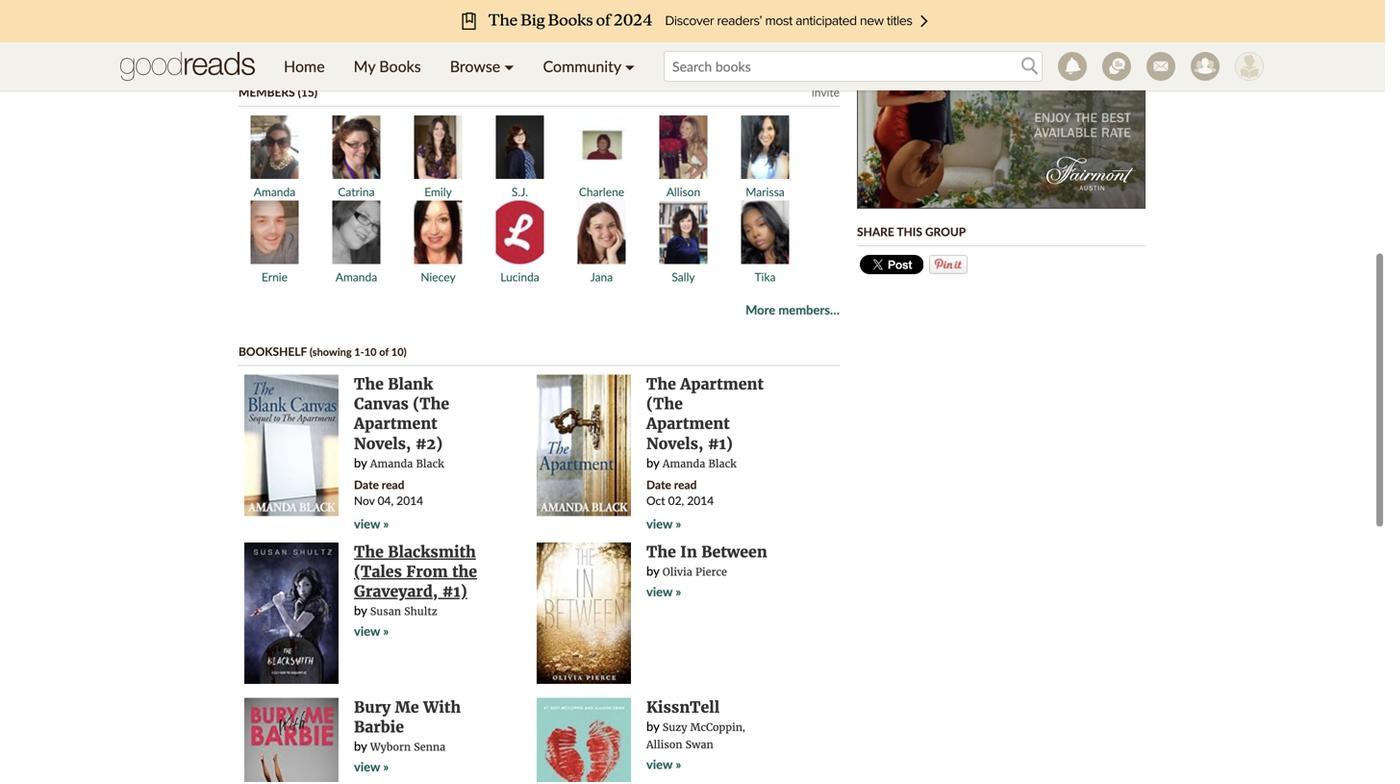 Task type: locate. For each thing, give the bounding box(es) containing it.
1 horizontal spatial the
[[452, 563, 477, 582]]

(the inside the blank canvas (the apartment novels, #2) by amanda black date read nov 04, 2014 view »
[[413, 395, 450, 414]]

by up oct
[[647, 455, 660, 471]]

1 horizontal spatial novels,
[[647, 434, 704, 454]]

bury me with barbie by wyborn senna view »
[[354, 698, 461, 775]]

five
[[468, 42, 493, 59]]

by down barbie
[[354, 739, 367, 754]]

barbie
[[354, 718, 404, 737]]

0 horizontal spatial amanda link
[[254, 185, 296, 199]]

2014 inside the apartment (the apartment novels, #1) by amanda black date read oct 02, 2014 view »
[[688, 494, 714, 508]]

(showing
[[310, 346, 352, 359]]

» inside the in between by olivia pierce view »
[[676, 584, 682, 600]]

» down wyborn
[[383, 759, 389, 775]]

advertisement element
[[858, 0, 1146, 209], [858, 301, 1146, 542]]

0 vertical spatial allison
[[667, 185, 701, 199]]

apartment down canvas
[[354, 415, 438, 434]]

2 (the from the left
[[647, 395, 683, 414]]

menu
[[269, 42, 650, 90]]

the for the blank canvas (the apartment novels, #2)
[[354, 375, 384, 394]]

view down allison swan link
[[647, 757, 673, 772]]

full
[[396, 42, 417, 59]]

black down the apartment (the apartment novels, #1) link
[[709, 458, 737, 471]]

blacksmith
[[388, 543, 476, 562]]

the blacksmith (tales from the graveyard, #1) by susan shultz view »
[[354, 543, 477, 639]]

date up nov
[[354, 478, 379, 492]]

allison
[[667, 185, 701, 199], [647, 739, 683, 752]]

1 horizontal spatial ▾
[[625, 57, 635, 76]]

amanda up 04,
[[370, 458, 413, 471]]

2 2014 from the left
[[688, 494, 714, 508]]

view » link down 'olivia'
[[647, 584, 682, 600]]

2 date from the left
[[647, 478, 672, 492]]

view down susan
[[354, 624, 380, 639]]

1 vertical spatial allison
[[647, 739, 683, 752]]

1 horizontal spatial #1)
[[708, 434, 733, 454]]

swan
[[686, 739, 714, 752]]

black down #2)
[[416, 458, 444, 471]]

my
[[354, 57, 376, 76]]

charlene iverson image
[[578, 115, 626, 179]]

0 horizontal spatial date
[[354, 478, 379, 492]]

amanda link
[[254, 185, 296, 199], [336, 270, 377, 284]]

view down oct
[[647, 516, 673, 532]]

allison link
[[667, 185, 701, 199]]

0 horizontal spatial read
[[382, 478, 405, 492]]

» down 'olivia'
[[676, 584, 682, 600]]

senna
[[414, 741, 446, 754]]

me
[[395, 698, 419, 717]]

with
[[424, 698, 461, 717]]

olivia pierce link
[[663, 566, 728, 579]]

1 horizontal spatial (the
[[647, 395, 683, 414]]

the inside the blank canvas (the apartment novels, #2) by amanda black date read nov 04, 2014 view »
[[354, 375, 384, 394]]

novels, down canvas
[[354, 434, 411, 454]]

bookshelf link
[[239, 345, 307, 359]]

0 horizontal spatial #1)
[[442, 582, 467, 602]]

view down wyborn
[[354, 759, 380, 775]]

read up 04,
[[382, 478, 405, 492]]

amanda up ernie howard image
[[254, 185, 296, 199]]

2 black from the left
[[709, 458, 737, 471]]

1 horizontal spatial black
[[709, 458, 737, 471]]

nov
[[354, 494, 375, 508]]

view inside the in between by olivia pierce view »
[[647, 584, 673, 600]]

by inside the blacksmith (tales from the graveyard, #1) by susan shultz view »
[[354, 603, 367, 619]]

1 horizontal spatial read
[[675, 478, 697, 492]]

in
[[681, 543, 698, 562]]

view inside the bury me with barbie by wyborn senna view »
[[354, 759, 380, 775]]

1 read from the left
[[382, 478, 405, 492]]

view
[[354, 516, 380, 532], [647, 516, 673, 532], [647, 584, 673, 600], [354, 624, 380, 639], [647, 757, 673, 772], [354, 759, 380, 775]]

amanda up 02,
[[663, 458, 706, 471]]

(the down blank at the left of the page
[[413, 395, 450, 414]]

notifications image
[[1059, 52, 1088, 81]]

amanda link up ernie howard image
[[254, 185, 296, 199]]

kissntell by suzy mccoppin , allison swan view »
[[647, 698, 746, 772]]

the blacksmith (tales from the graveyard, #1) link
[[354, 543, 477, 602]]

inbox image
[[1147, 52, 1176, 81]]

2014
[[397, 494, 424, 508], [688, 494, 714, 508]]

the inside the apartment (the apartment novels, #1) by amanda black date read oct 02, 2014 view »
[[647, 375, 676, 394]]

» down 04,
[[383, 516, 389, 532]]

amanda black link down #2)
[[370, 458, 444, 471]]

the right in
[[373, 42, 392, 59]]

read
[[382, 478, 405, 492], [675, 478, 697, 492]]

friends
[[314, 42, 355, 59]]

0 vertical spatial amanda link
[[254, 185, 296, 199]]

0 horizontal spatial 2014
[[397, 494, 424, 508]]

bury me with barbie image
[[244, 698, 339, 783]]

2 amanda black link from the left
[[663, 458, 737, 471]]

more members…
[[746, 302, 840, 318]]

2014 right 02,
[[688, 494, 714, 508]]

1 vertical spatial advertisement element
[[858, 301, 1146, 542]]

by
[[354, 455, 367, 471], [647, 455, 660, 471], [647, 564, 660, 579], [354, 603, 367, 619], [647, 719, 660, 734], [354, 739, 367, 754]]

lucinda
[[501, 270, 540, 284]]

jana uhrich image
[[578, 201, 626, 264]]

1 date from the left
[[354, 478, 379, 492]]

0 horizontal spatial amanda black link
[[370, 458, 444, 471]]

the in between by olivia pierce view »
[[647, 543, 768, 600]]

blank
[[388, 375, 433, 394]]

amanda black link up 02,
[[663, 458, 737, 471]]

1 horizontal spatial amanda black link
[[663, 458, 737, 471]]

ernie link
[[262, 270, 288, 284]]

0 vertical spatial #1)
[[708, 434, 733, 454]]

» down 02,
[[676, 516, 682, 532]]

view » link down allison swan link
[[647, 757, 682, 772]]

charlene link
[[579, 185, 625, 199]]

1 vertical spatial the
[[452, 563, 477, 582]]

the inside the in between by olivia pierce view »
[[647, 543, 676, 562]]

1 horizontal spatial date
[[647, 478, 672, 492]]

1 ▾ from the left
[[505, 57, 514, 76]]

0 vertical spatial the
[[373, 42, 392, 59]]

community ▾
[[543, 57, 635, 76]]

1 amanda black link from the left
[[370, 458, 444, 471]]

more
[[746, 302, 776, 318]]

marissa link
[[746, 185, 785, 199]]

the
[[373, 42, 392, 59], [452, 563, 477, 582]]

the apartment (the apartment novels, #1) link
[[647, 375, 764, 454]]

wyborn senna link
[[370, 741, 446, 754]]

▾ inside community ▾ popup button
[[625, 57, 635, 76]]

apartment
[[681, 375, 764, 394], [354, 415, 438, 434], [647, 415, 730, 434]]

(the
[[413, 395, 450, 414], [647, 395, 683, 414]]

2 ▾ from the left
[[625, 57, 635, 76]]

allison down suzy
[[647, 739, 683, 752]]

marissa kennerson image
[[742, 115, 790, 179]]

tika image
[[742, 201, 790, 264]]

▾ right the invite
[[625, 57, 635, 76]]

invite
[[812, 85, 840, 99]]

2014 right 04,
[[397, 494, 424, 508]]

the for the apartment (the apartment novels, #1)
[[647, 375, 676, 394]]

suzy
[[663, 721, 688, 734]]

novels, inside the blank canvas (the apartment novels, #2) by amanda black date read nov 04, 2014 view »
[[354, 434, 411, 454]]

emily wibberley image
[[414, 115, 462, 179]]

the
[[354, 375, 384, 394], [647, 375, 676, 394], [354, 543, 384, 562], [647, 543, 676, 562]]

home
[[284, 57, 325, 76]]

invite
[[579, 43, 611, 59]]

» down allison swan link
[[676, 757, 682, 772]]

1 horizontal spatial amanda link
[[336, 270, 377, 284]]

Search books text field
[[664, 51, 1043, 82]]

allison inside the kissntell by suzy mccoppin , allison swan view »
[[647, 739, 683, 752]]

novels, up 02,
[[647, 434, 704, 454]]

1 (the from the left
[[413, 395, 450, 414]]

» down susan
[[383, 624, 389, 639]]

▾ for browse ▾
[[505, 57, 514, 76]]

view » link down wyborn
[[354, 759, 389, 775]]

books
[[379, 57, 421, 76]]

my group discussions image
[[1103, 52, 1132, 81]]

view » link down oct
[[647, 516, 682, 532]]

10
[[365, 346, 377, 359]]

0 vertical spatial advertisement element
[[858, 0, 1146, 209]]

niecey roy image
[[414, 201, 462, 264]]

1 2014 from the left
[[397, 494, 424, 508]]

emily
[[425, 185, 452, 199]]

view » link down nov
[[354, 516, 389, 532]]

bury
[[354, 698, 391, 717]]

by up nov
[[354, 455, 367, 471]]

amanda black image
[[333, 201, 381, 264]]

by left 'olivia'
[[647, 564, 660, 579]]

2 read from the left
[[675, 478, 697, 492]]

0 horizontal spatial ▾
[[505, 57, 514, 76]]

home link
[[269, 42, 339, 90]]

by left susan
[[354, 603, 367, 619]]

apartment inside the blank canvas (the apartment novels, #2) by amanda black date read nov 04, 2014 view »
[[354, 415, 438, 434]]

digital
[[496, 42, 535, 59]]

date
[[354, 478, 379, 492], [647, 478, 672, 492]]

1 black from the left
[[416, 458, 444, 471]]

view down 'olivia'
[[647, 584, 673, 600]]

1 vertical spatial amanda link
[[336, 270, 377, 284]]

menu containing home
[[269, 42, 650, 90]]

susan shultz link
[[370, 606, 438, 619]]

1 vertical spatial #1)
[[442, 582, 467, 602]]

amanda
[[254, 185, 296, 199], [336, 270, 377, 284], [370, 458, 413, 471], [663, 458, 706, 471]]

02,
[[669, 494, 685, 508]]

amanda image
[[251, 115, 299, 179]]

ruby anderson image
[[1236, 52, 1265, 81]]

▾ inside browse ▾ dropdown button
[[505, 57, 514, 76]]

amanda inside the apartment (the apartment novels, #1) by amanda black date read oct 02, 2014 view »
[[663, 458, 706, 471]]

▾ right five
[[505, 57, 514, 76]]

browse ▾ button
[[436, 42, 529, 90]]

the in between link
[[647, 543, 768, 562]]

(the right the apartment image
[[647, 395, 683, 414]]

shultz
[[404, 606, 438, 619]]

read up 02,
[[675, 478, 697, 492]]

0 horizontal spatial black
[[416, 458, 444, 471]]

olivia
[[663, 566, 693, 579]]

by left suzy
[[647, 719, 660, 734]]

by inside the kissntell by suzy mccoppin , allison swan view »
[[647, 719, 660, 734]]

2 novels, from the left
[[647, 434, 704, 454]]

0 horizontal spatial (the
[[413, 395, 450, 414]]

2014 inside the blank canvas (the apartment novels, #2) by amanda black date read nov 04, 2014 view »
[[397, 494, 424, 508]]

allison up sally koslow image
[[667, 185, 701, 199]]

0 horizontal spatial the
[[373, 42, 392, 59]]

the blacksmith image
[[244, 543, 339, 684]]

1 horizontal spatial 2014
[[688, 494, 714, 508]]

members (15)
[[239, 85, 318, 99]]

0 horizontal spatial novels,
[[354, 434, 411, 454]]

view down nov
[[354, 516, 380, 532]]

view » link down susan
[[354, 624, 389, 639]]

between
[[702, 543, 768, 562]]

fathom
[[420, 42, 465, 59]]

amanda link down the 'amanda black' image
[[336, 270, 377, 284]]

1 novels, from the left
[[354, 434, 411, 454]]

black inside the blank canvas (the apartment novels, #2) by amanda black date read nov 04, 2014 view »
[[416, 458, 444, 471]]

date up oct
[[647, 478, 672, 492]]

» right some
[[647, 43, 652, 59]]

1-
[[354, 346, 365, 359]]

the right from
[[452, 563, 477, 582]]

the inside the blacksmith (tales from the graveyard, #1) by susan shultz view »
[[354, 543, 384, 562]]

view » link
[[354, 516, 389, 532], [647, 516, 682, 532], [647, 584, 682, 600], [354, 624, 389, 639], [647, 757, 682, 772], [354, 759, 389, 775]]



Task type: describe. For each thing, give the bounding box(es) containing it.
s.j. link
[[512, 185, 528, 199]]

novels, inside the apartment (the apartment novels, #1) by amanda black date read oct 02, 2014 view »
[[647, 434, 704, 454]]

view inside the kissntell by suzy mccoppin , allison swan view »
[[647, 757, 673, 772]]

niecey link
[[421, 270, 456, 284]]

(the inside the apartment (the apartment novels, #1) by amanda black date read oct 02, 2014 view »
[[647, 395, 683, 414]]

the for the in between
[[647, 543, 676, 562]]

black inside the apartment (the apartment novels, #1) by amanda black date read oct 02, 2014 view »
[[709, 458, 737, 471]]

susan
[[370, 606, 401, 619]]

view » link for bury me with barbie
[[354, 759, 389, 775]]

niecey
[[421, 270, 456, 284]]

browse
[[450, 57, 501, 76]]

sally
[[672, 270, 696, 284]]

my books link
[[339, 42, 436, 90]]

tika link
[[755, 270, 776, 284]]

by inside the blank canvas (the apartment novels, #2) by amanda black date read nov 04, 2014 view »
[[354, 455, 367, 471]]

oct
[[647, 494, 666, 508]]

by inside the bury me with barbie by wyborn senna view »
[[354, 739, 367, 754]]

view » link for the in between
[[647, 584, 682, 600]]

invite link
[[812, 85, 840, 99]]

catrina link
[[338, 185, 375, 199]]

more members… link
[[746, 302, 840, 318]]

share this group
[[858, 225, 967, 239]]

wyborn
[[370, 741, 411, 754]]

read inside the blank canvas (the apartment novels, #2) by amanda black date read nov 04, 2014 view »
[[382, 478, 405, 492]]

by inside the apartment (the apartment novels, #1) by amanda black date read oct 02, 2014 view »
[[647, 455, 660, 471]]

from
[[406, 563, 448, 582]]

suzy mccoppin link
[[663, 721, 743, 734]]

amanda inside the blank canvas (the apartment novels, #2) by amanda black date read nov 04, 2014 view »
[[370, 458, 413, 471]]

s.j. image
[[496, 115, 544, 179]]

group.
[[538, 42, 576, 59]]

date inside the blank canvas (the apartment novels, #2) by amanda black date read nov 04, 2014 view »
[[354, 478, 379, 492]]

the blank canvas image
[[244, 375, 339, 516]]

emily link
[[425, 185, 452, 199]]

you have no friends in the full fathom five digital group. invite some »
[[239, 42, 652, 59]]

amanda black link for novels,
[[370, 458, 444, 471]]

jana
[[591, 270, 613, 284]]

amanda link for amanda image at left top
[[254, 185, 296, 199]]

marissa
[[746, 185, 785, 199]]

the blank canvas (the apartment novels, #2) by amanda black date read nov 04, 2014 view »
[[354, 375, 450, 532]]

tika
[[755, 270, 776, 284]]

(tales
[[354, 563, 402, 582]]

(15)
[[298, 85, 318, 99]]

» inside you have no friends in the full fathom five digital group. invite some »
[[647, 43, 652, 59]]

the blank canvas (the apartment novels, #2) link
[[354, 375, 450, 454]]

2 advertisement element from the top
[[858, 301, 1146, 542]]

read inside the apartment (the apartment novels, #1) by amanda black date read oct 02, 2014 view »
[[675, 478, 697, 492]]

» inside the kissntell by suzy mccoppin , allison swan view »
[[676, 757, 682, 772]]

community
[[543, 57, 621, 76]]

the apartment (the apartment novels, #1) by amanda black date read oct 02, 2014 view »
[[647, 375, 764, 532]]

bookshelf
[[239, 345, 307, 359]]

jana link
[[591, 270, 613, 284]]

» inside the apartment (the apartment novels, #1) by amanda black date read oct 02, 2014 view »
[[676, 516, 682, 532]]

view » link for the blacksmith (tales from the graveyard, #1)
[[354, 624, 389, 639]]

kissntell image
[[537, 698, 631, 783]]

friend requests image
[[1192, 52, 1220, 81]]

,
[[743, 720, 746, 734]]

in
[[359, 42, 369, 59]]

date inside the apartment (the apartment novels, #1) by amanda black date read oct 02, 2014 view »
[[647, 478, 672, 492]]

kissntell link
[[647, 698, 720, 717]]

allison swan image
[[660, 115, 708, 179]]

s.j.
[[512, 185, 528, 199]]

view » link for kissntell
[[647, 757, 682, 772]]

view inside the apartment (the apartment novels, #1) by amanda black date read oct 02, 2014 view »
[[647, 516, 673, 532]]

members (15) link
[[239, 85, 318, 99]]

mccoppin
[[691, 721, 743, 734]]

#1) inside the blacksmith (tales from the graveyard, #1) by susan shultz view »
[[442, 582, 467, 602]]

» inside the blacksmith (tales from the graveyard, #1) by susan shultz view »
[[383, 624, 389, 639]]

you
[[239, 42, 261, 59]]

graveyard,
[[354, 582, 438, 602]]

bury me with barbie link
[[354, 698, 461, 737]]

the in between image
[[537, 543, 631, 684]]

charlene
[[579, 185, 625, 199]]

» inside the bury me with barbie by wyborn senna view »
[[383, 759, 389, 775]]

have
[[264, 42, 292, 59]]

of
[[379, 346, 389, 359]]

#1) inside the apartment (the apartment novels, #1) by amanda black date read oct 02, 2014 view »
[[708, 434, 733, 454]]

share
[[858, 225, 895, 239]]

apartment down more
[[681, 375, 764, 394]]

the for the blacksmith (tales from the graveyard, #1)
[[354, 543, 384, 562]]

amanda link for the 'amanda black' image
[[336, 270, 377, 284]]

by inside the in between by olivia pierce view »
[[647, 564, 660, 579]]

» inside the blank canvas (the apartment novels, #2) by amanda black date read nov 04, 2014 view »
[[383, 516, 389, 532]]

amanda down the 'amanda black' image
[[336, 270, 377, 284]]

amanda black link for #1)
[[663, 458, 737, 471]]

no
[[296, 42, 311, 59]]

apartment up 02,
[[647, 415, 730, 434]]

members
[[239, 85, 295, 99]]

members…
[[779, 302, 840, 318]]

canvas
[[354, 395, 409, 414]]

lucinda link
[[501, 270, 540, 284]]

ernie
[[262, 270, 288, 284]]

view inside the blacksmith (tales from the graveyard, #1) by susan shultz view »
[[354, 624, 380, 639]]

the apartment image
[[537, 375, 631, 516]]

Search for books to add to your shelves search field
[[664, 51, 1043, 82]]

pin it button image
[[930, 255, 968, 274]]

ernie howard image
[[251, 201, 299, 264]]

kissntell
[[647, 698, 720, 717]]

catrina
[[338, 185, 375, 199]]

bookshelf (showing 1-10 of 10)
[[239, 345, 407, 359]]

the inside the blacksmith (tales from the graveyard, #1) by susan shultz view »
[[452, 563, 477, 582]]

some
[[614, 43, 644, 59]]

1 advertisement element from the top
[[858, 0, 1146, 209]]

pierce
[[696, 566, 728, 579]]

my books
[[354, 57, 421, 76]]

view inside the blank canvas (the apartment novels, #2) by amanda black date read nov 04, 2014 view »
[[354, 516, 380, 532]]

lucinda literary image
[[496, 201, 544, 264]]

04,
[[378, 494, 394, 508]]

allison swan link
[[647, 739, 714, 752]]

sally koslow image
[[660, 201, 708, 264]]

▾ for community ▾
[[625, 57, 635, 76]]

community ▾ button
[[529, 42, 650, 90]]

catrina burgess image
[[333, 115, 381, 179]]

invite some » link
[[579, 43, 652, 59]]

#2)
[[416, 434, 443, 454]]

group
[[926, 225, 967, 239]]



Task type: vqa. For each thing, say whether or not it's contained in the screenshot.
'PREDICTABLY IRRATIONAL BY DAN ARIELY' image
no



